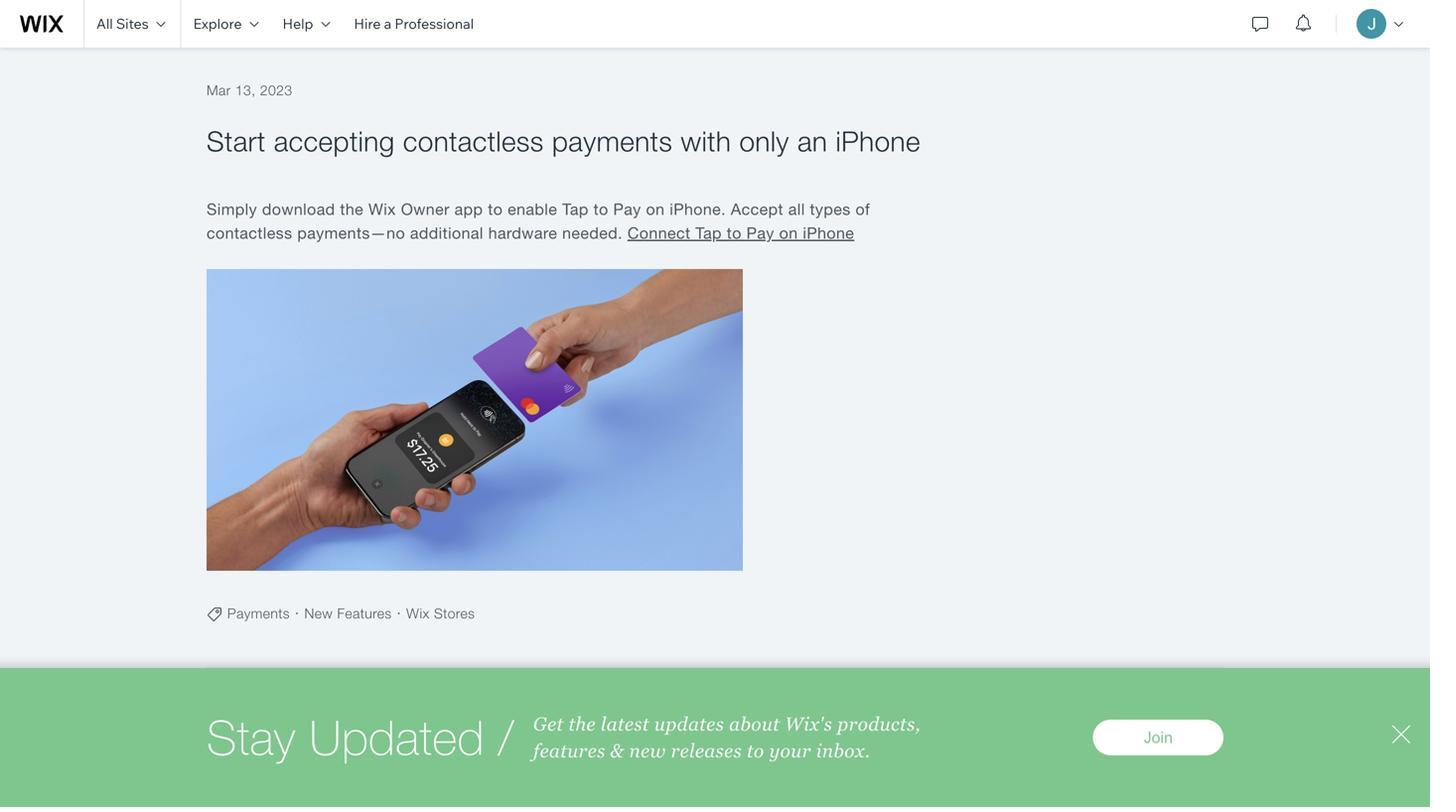 Task type: describe. For each thing, give the bounding box(es) containing it.
hire
[[354, 15, 381, 32]]

help
[[283, 15, 313, 32]]

all sites
[[96, 15, 149, 32]]

help button
[[271, 0, 342, 48]]



Task type: locate. For each thing, give the bounding box(es) containing it.
professional
[[395, 15, 474, 32]]

hire a professional
[[354, 15, 474, 32]]

all
[[96, 15, 113, 32]]

sites
[[116, 15, 149, 32]]

a
[[384, 15, 392, 32]]

hire a professional link
[[342, 0, 486, 48]]

explore
[[193, 15, 242, 32]]



Task type: vqa. For each thing, say whether or not it's contained in the screenshot.
HIRE A PROFESSIONAL "link" in the top of the page
yes



